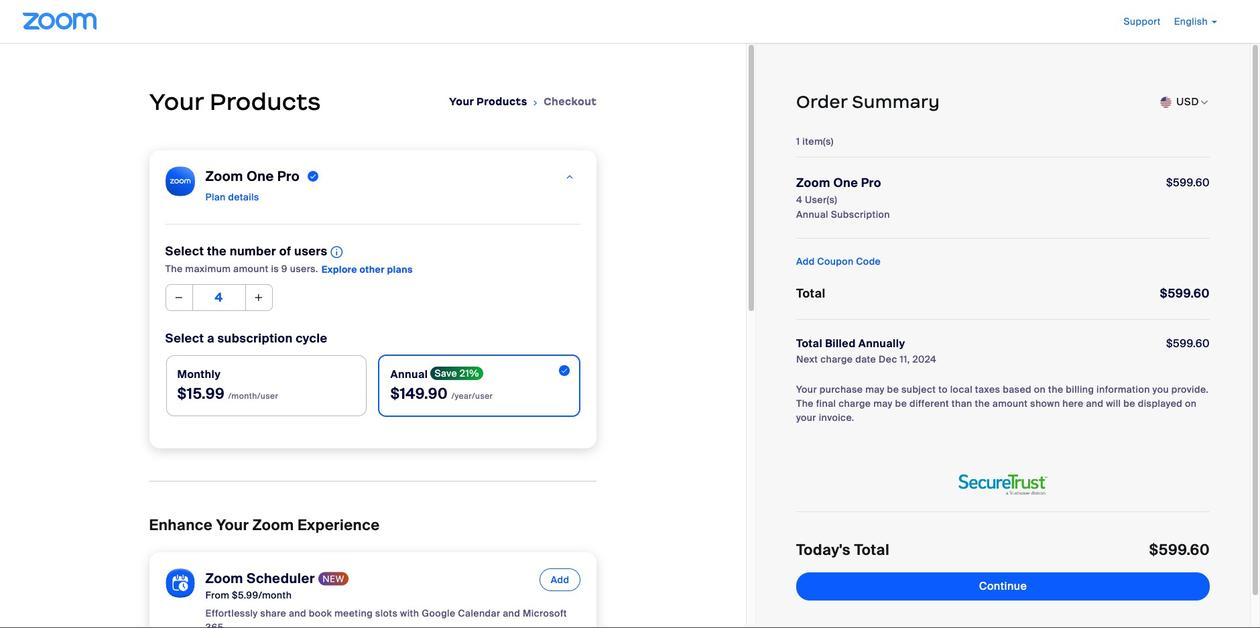 Task type: locate. For each thing, give the bounding box(es) containing it.
total for total
[[796, 286, 826, 302]]

0 vertical spatial the
[[165, 263, 183, 275]]

add
[[796, 255, 815, 267]]

0 vertical spatial total
[[796, 286, 826, 302]]

1 select from the top
[[165, 244, 204, 260]]

$599.60
[[1166, 176, 1210, 190], [1160, 286, 1210, 302], [1166, 336, 1210, 351], [1149, 540, 1210, 560]]

1 vertical spatial annual
[[390, 368, 428, 382]]

final
[[816, 397, 836, 410]]

the up zoom one pro select the number of users 4 decrease image
[[165, 263, 183, 275]]

total up next
[[796, 336, 822, 351]]

0 vertical spatial subscription
[[831, 208, 890, 221]]

amount down based
[[993, 397, 1028, 410]]

one
[[247, 168, 274, 185], [833, 175, 858, 191]]

amount down 'select the number of users' application
[[233, 263, 269, 275]]

subject
[[902, 383, 936, 395]]

date
[[855, 353, 876, 365]]

save
[[435, 368, 457, 380]]

1 horizontal spatial the
[[796, 397, 814, 410]]

subscription down zoom one pro select the number of users 4 increase image
[[218, 331, 293, 347]]

0 vertical spatial charge
[[821, 353, 853, 365]]

amount inside your purchase may be subject to local taxes based on the billing information you provide. the final charge may be different than the amount shown here and will be displayed on your invoice.
[[993, 397, 1028, 410]]

breadcrumb navigation
[[449, 95, 597, 110]]

the
[[165, 263, 183, 275], [796, 397, 814, 410]]

0 horizontal spatial amount
[[233, 263, 269, 275]]

share
[[260, 608, 286, 620]]

your products
[[149, 87, 321, 117], [449, 95, 527, 108]]

1 horizontal spatial one
[[833, 175, 858, 191]]

pro for today's total
[[861, 175, 881, 191]]

annual inside 4 user(s) annual subscription
[[796, 208, 828, 221]]

usd
[[1176, 95, 1199, 108]]

pro left success image
[[277, 168, 300, 185]]

0 horizontal spatial zoom one pro
[[206, 168, 300, 185]]

meeting
[[334, 608, 373, 620]]

english link
[[1174, 15, 1217, 27]]

0 horizontal spatial subscription
[[218, 331, 293, 347]]

0 vertical spatial the
[[207, 244, 227, 260]]

different
[[910, 397, 949, 410]]

0 vertical spatial annual
[[796, 208, 828, 221]]

and left book
[[289, 608, 306, 620]]

english
[[1174, 15, 1208, 27]]

may
[[865, 383, 885, 395], [873, 397, 893, 410]]

0 horizontal spatial your products
[[149, 87, 321, 117]]

select inside application
[[165, 244, 204, 260]]

the inside the maximum amount is 9 users. explore other plans
[[165, 263, 183, 275]]

one up details
[[247, 168, 274, 185]]

2 select from the top
[[165, 331, 204, 347]]

one for the
[[247, 168, 274, 185]]

annual down user(s)
[[796, 208, 828, 221]]

1 horizontal spatial your products
[[449, 95, 527, 108]]

and right calendar
[[503, 608, 520, 620]]

your inside "breadcrumb" navigation
[[449, 95, 474, 108]]

from
[[206, 589, 229, 602]]

annual save 21% $149.90 /year/user
[[390, 368, 493, 404]]

1 horizontal spatial subscription
[[831, 208, 890, 221]]

products inside "breadcrumb" navigation
[[477, 95, 527, 108]]

0 vertical spatial amount
[[233, 263, 269, 275]]

charge inside your purchase may be subject to local taxes based on the billing information you provide. the final charge may be different than the amount shown here and will be displayed on your invoice.
[[839, 397, 871, 410]]

select up 'maximum'
[[165, 244, 204, 260]]

the inside application
[[207, 244, 227, 260]]

0 vertical spatial select
[[165, 244, 204, 260]]

0 horizontal spatial the
[[207, 244, 227, 260]]

0 horizontal spatial one
[[247, 168, 274, 185]]

0 horizontal spatial the
[[165, 263, 183, 275]]

checkout link
[[544, 95, 597, 108]]

zoom one pro for total
[[796, 175, 881, 191]]

$149.90
[[390, 384, 448, 404]]

pro
[[277, 168, 300, 185], [861, 175, 881, 191]]

pro up 4 user(s) annual subscription
[[861, 175, 881, 191]]

$5.99/month
[[232, 589, 292, 602]]

select
[[165, 244, 204, 260], [165, 331, 204, 347]]

1 horizontal spatial annual
[[796, 208, 828, 221]]

and
[[1086, 397, 1104, 410], [289, 608, 306, 620], [503, 608, 520, 620]]

select left a
[[165, 331, 204, 347]]

charge
[[821, 353, 853, 365], [839, 397, 871, 410]]

right image
[[531, 96, 540, 110]]

zoom one pro select the number of users 4 decrease image
[[173, 288, 185, 307]]

new image
[[318, 572, 348, 586]]

the down taxes
[[975, 397, 990, 410]]

enhance your zoom experience
[[149, 516, 380, 535]]

0 horizontal spatial annual
[[390, 368, 428, 382]]

users.
[[290, 263, 318, 275]]

1 vertical spatial the
[[796, 397, 814, 410]]

explore
[[322, 264, 357, 276]]

subscription
[[831, 208, 890, 221], [218, 331, 293, 347]]

1 total from the top
[[796, 286, 826, 302]]

charge down purchase
[[839, 397, 871, 410]]

2 total from the top
[[796, 336, 822, 351]]

1 horizontal spatial and
[[503, 608, 520, 620]]

2024
[[913, 353, 937, 365]]

1 vertical spatial amount
[[993, 397, 1028, 410]]

1 horizontal spatial the
[[975, 397, 990, 410]]

zoom up "plan details" button
[[206, 168, 243, 185]]

0 vertical spatial may
[[865, 383, 885, 395]]

support link
[[1124, 15, 1161, 27]]

zoom one pro up user(s)
[[796, 175, 881, 191]]

your purchase may be subject to local taxes based on the billing information you provide. the final charge may be different than the amount shown here and will be displayed on your invoice.
[[796, 383, 1209, 424]]

1 vertical spatial on
[[1185, 397, 1197, 410]]

plans
[[387, 264, 413, 276]]

1 horizontal spatial on
[[1185, 397, 1197, 410]]

than
[[952, 397, 972, 410]]

0 horizontal spatial products
[[210, 87, 321, 117]]

1 horizontal spatial amount
[[993, 397, 1028, 410]]

be
[[887, 383, 899, 395], [895, 397, 907, 410], [1124, 397, 1135, 410]]

slots
[[375, 608, 398, 620]]

zoom one pro for the
[[206, 168, 300, 185]]

365
[[206, 622, 224, 628]]

1 horizontal spatial zoom one pro
[[796, 175, 881, 191]]

amount
[[233, 263, 269, 275], [993, 397, 1028, 410]]

1 vertical spatial total
[[796, 336, 822, 351]]

show options image
[[1199, 97, 1210, 108]]

9
[[281, 263, 287, 275]]

annual up $149.90
[[390, 368, 428, 382]]

2 horizontal spatial and
[[1086, 397, 1104, 410]]

1 horizontal spatial pro
[[861, 175, 881, 191]]

today's
[[796, 540, 851, 560]]

support
[[1124, 15, 1161, 27]]

users
[[294, 244, 328, 260]]

amount inside the maximum amount is 9 users. explore other plans
[[233, 263, 269, 275]]

and left will
[[1086, 397, 1104, 410]]

subscription down user(s)
[[831, 208, 890, 221]]

annual inside annual save 21% $149.90 /year/user
[[390, 368, 428, 382]]

2 horizontal spatial the
[[1048, 383, 1063, 395]]

scheduler
[[247, 570, 315, 587]]

and inside your purchase may be subject to local taxes based on the billing information you provide. the final charge may be different than the amount shown here and will be displayed on your invoice.
[[1086, 397, 1104, 410]]

cycle
[[296, 331, 327, 347]]

1 vertical spatial select
[[165, 331, 204, 347]]

on down "provide."
[[1185, 397, 1197, 410]]

zoom up from
[[206, 570, 243, 587]]

1 vertical spatial charge
[[839, 397, 871, 410]]

0 horizontal spatial on
[[1034, 383, 1046, 395]]

the up 'maximum'
[[207, 244, 227, 260]]

your inside your purchase may be subject to local taxes based on the billing information you provide. the final charge may be different than the amount shown here and will be displayed on your invoice.
[[796, 383, 817, 395]]

your
[[796, 412, 816, 424]]

may down the next charge date dec 11, 2024
[[865, 383, 885, 395]]

total down add at the right of the page
[[796, 286, 826, 302]]

annual
[[796, 208, 828, 221], [390, 368, 428, 382]]

information
[[1097, 383, 1150, 395]]

1
[[796, 135, 800, 147]]

1 horizontal spatial products
[[477, 95, 527, 108]]

one up 4 user(s) annual subscription
[[833, 175, 858, 191]]

the up your
[[796, 397, 814, 410]]

effortlessly
[[206, 608, 258, 620]]

effortlessly share and book meeting slots with google calendar and microsoft 365
[[206, 608, 567, 628]]

1 vertical spatial may
[[873, 397, 893, 410]]

on up shown at the bottom of page
[[1034, 383, 1046, 395]]

be down information
[[1124, 397, 1135, 410]]

the
[[207, 244, 227, 260], [1048, 383, 1063, 395], [975, 397, 990, 410]]

may down "dec"
[[873, 397, 893, 410]]

your
[[149, 87, 204, 117], [449, 95, 474, 108], [796, 383, 817, 395], [216, 516, 249, 535]]

zoom one pro Select the number of users text field
[[165, 284, 273, 311]]

the up shown at the bottom of page
[[1048, 383, 1063, 395]]

charge down billed on the right of the page
[[821, 353, 853, 365]]

0 horizontal spatial pro
[[277, 168, 300, 185]]

add coupon code button
[[796, 255, 881, 268]]

zoom one pro up details
[[206, 168, 300, 185]]



Task type: describe. For each thing, give the bounding box(es) containing it.
select a subscription cycle
[[165, 331, 327, 347]]

invoice.
[[819, 412, 854, 424]]

google
[[422, 608, 456, 620]]

one for total
[[833, 175, 858, 191]]

continue button
[[796, 572, 1210, 601]]

calendar
[[458, 608, 500, 620]]

next charge date dec 11, 2024
[[796, 353, 937, 365]]

enhance
[[149, 516, 213, 535]]

zoom scheduler icon image
[[165, 569, 195, 598]]

total billed annually
[[796, 336, 905, 351]]

local
[[950, 383, 973, 395]]

subscription inside 4 user(s) annual subscription
[[831, 208, 890, 221]]

purchase
[[820, 383, 863, 395]]

2 vertical spatial the
[[975, 397, 990, 410]]

your products inside "breadcrumb" navigation
[[449, 95, 527, 108]]

today's total
[[796, 540, 890, 560]]

with
[[400, 608, 419, 620]]

details
[[228, 191, 259, 203]]

total
[[854, 540, 890, 560]]

monthly $15.99 /month/user
[[177, 368, 278, 404]]

user(s)
[[805, 194, 837, 206]]

plan details
[[206, 191, 259, 203]]

0 vertical spatial on
[[1034, 383, 1046, 395]]

here
[[1063, 397, 1084, 410]]

be down subject
[[895, 397, 907, 410]]

zoom logo image
[[23, 13, 97, 29]]

item(s)
[[803, 135, 834, 147]]

success image
[[308, 168, 319, 184]]

continue
[[979, 579, 1027, 593]]

/year/user
[[451, 391, 493, 402]]

experience
[[298, 516, 380, 535]]

other
[[360, 264, 385, 276]]

a
[[207, 331, 214, 347]]

provide.
[[1171, 383, 1209, 395]]

select the number of users application
[[165, 243, 343, 261]]

summary
[[852, 91, 940, 113]]

4 user(s) annual subscription
[[796, 194, 890, 221]]

pro for select the number of users
[[277, 168, 300, 185]]

shown
[[1030, 397, 1060, 410]]

zoom one pro plan image
[[565, 168, 575, 186]]

1 item(s)
[[796, 135, 834, 147]]

is
[[271, 263, 279, 275]]

code
[[856, 255, 881, 267]]

zoom one image
[[165, 166, 195, 196]]

next
[[796, 353, 818, 365]]

billing
[[1066, 383, 1094, 395]]

order summary
[[796, 91, 940, 113]]

based
[[1003, 383, 1032, 395]]

11,
[[900, 353, 910, 365]]

annually
[[859, 336, 905, 351]]

order
[[796, 91, 848, 113]]

monthly
[[177, 368, 221, 382]]

$15.99
[[177, 384, 225, 404]]

21%
[[460, 368, 479, 380]]

coupon
[[817, 255, 854, 267]]

1 vertical spatial the
[[1048, 383, 1063, 395]]

add coupon code
[[796, 255, 881, 267]]

total for total billed annually
[[796, 336, 822, 351]]

zoom up user(s)
[[796, 175, 830, 191]]

0 horizontal spatial and
[[289, 608, 306, 620]]

explore other plans button
[[322, 263, 413, 276]]

checkout
[[544, 95, 597, 108]]

plan details button
[[206, 186, 259, 208]]

be left subject
[[887, 383, 899, 395]]

plan
[[206, 191, 226, 203]]

secure trust image
[[949, 465, 1057, 504]]

the maximum amount is 9 users. explore other plans
[[165, 263, 413, 276]]

microsoft
[[523, 608, 567, 620]]

select for maximum
[[165, 244, 204, 260]]

4
[[796, 194, 802, 206]]

billed
[[825, 336, 856, 351]]

will
[[1106, 397, 1121, 410]]

select for $15.99
[[165, 331, 204, 347]]

add button
[[539, 569, 581, 592]]

from $5.99/month
[[206, 589, 292, 602]]

displayed
[[1138, 397, 1183, 410]]

maximum
[[185, 263, 231, 275]]

select the number of users
[[165, 244, 331, 260]]

add
[[551, 574, 569, 586]]

usd button
[[1176, 92, 1199, 112]]

/month/user
[[228, 391, 278, 402]]

zoom one pro select the number of users 4 increase image
[[253, 288, 264, 307]]

to
[[938, 383, 948, 395]]

you
[[1153, 383, 1169, 395]]

of
[[279, 244, 291, 260]]

zoom scheduler
[[206, 570, 315, 587]]

taxes
[[975, 383, 1000, 395]]

your products link
[[449, 95, 527, 108]]

dec
[[879, 353, 897, 365]]

1 vertical spatial subscription
[[218, 331, 293, 347]]

zoom up scheduler
[[253, 516, 294, 535]]

zoom one billing cycle option group
[[165, 355, 581, 417]]

the inside your purchase may be subject to local taxes based on the billing information you provide. the final charge may be different than the amount shown here and will be displayed on your invoice.
[[796, 397, 814, 410]]

number
[[230, 244, 276, 260]]

book
[[309, 608, 332, 620]]



Task type: vqa. For each thing, say whether or not it's contained in the screenshot.
Product Information navigation on the top left
no



